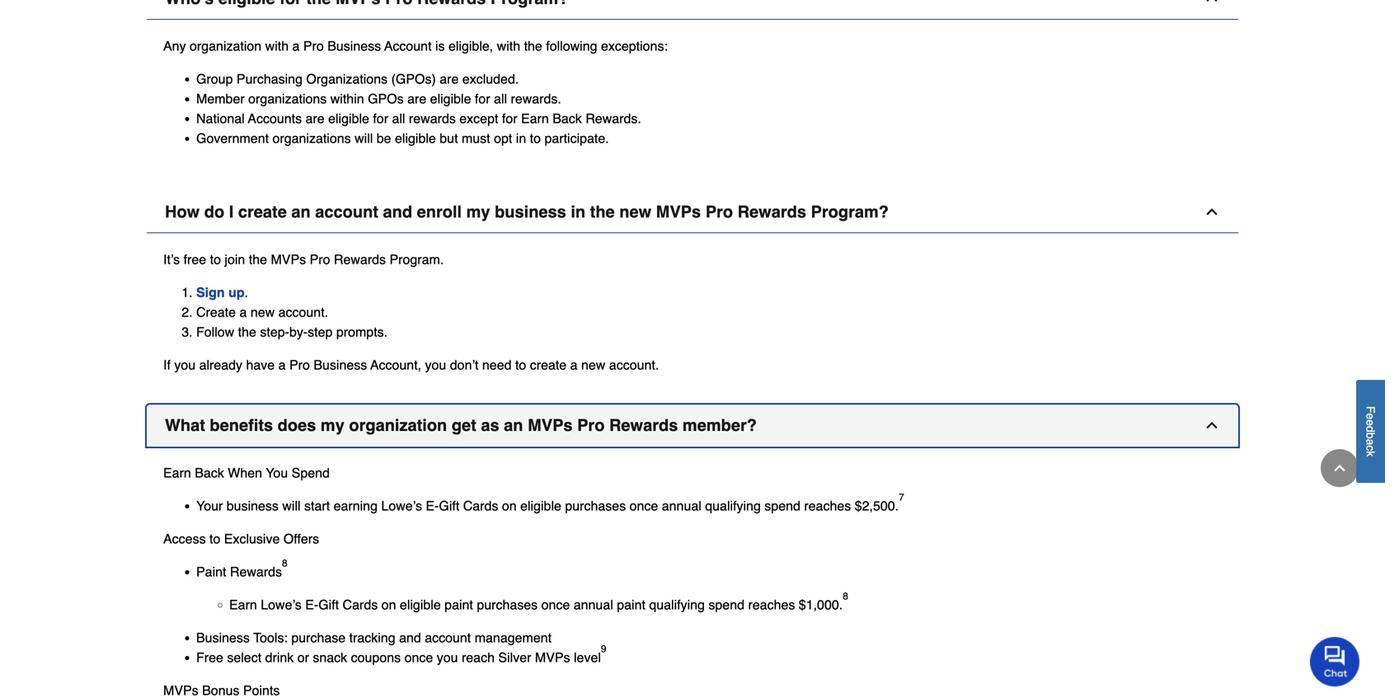 Task type: vqa. For each thing, say whether or not it's contained in the screenshot.
If you already have a Pro Business Account, you don't need to create a new account. at the left
yes



Task type: locate. For each thing, give the bounding box(es) containing it.
(gpos)
[[391, 71, 436, 86]]

e- inside earn lowe's e-gift cards on eligible paint purchases once annual paint qualifying spend reaches $1,000. 8
[[305, 597, 318, 613]]

1 horizontal spatial will
[[355, 131, 373, 146]]

account up it's free to join the mvps pro rewards program. on the left of the page
[[315, 202, 378, 221]]

1 horizontal spatial qualifying
[[705, 498, 761, 514]]

what benefits does my organization get as an mvps pro rewards member?
[[165, 416, 757, 435]]

already
[[199, 357, 242, 373]]

cards inside your business will start earning lowe's e-gift cards on eligible purchases once annual qualifying spend reaches $2,500. 7
[[463, 498, 498, 514]]

create right the i
[[238, 202, 287, 221]]

business inside button
[[495, 202, 566, 221]]

1 vertical spatial an
[[504, 416, 523, 435]]

0 vertical spatial organization
[[190, 38, 262, 53]]

earn inside earn lowe's e-gift cards on eligible paint purchases once annual paint qualifying spend reaches $1,000. 8
[[229, 597, 257, 613]]

0 vertical spatial account.
[[278, 305, 328, 320]]

earn down what at the left of page
[[163, 465, 191, 481]]

account inside business tools: purchase tracking and account management free select drink or snack coupons once you reach silver mvps level 9
[[425, 630, 471, 646]]

business up exclusive
[[227, 498, 279, 514]]

0 vertical spatial e-
[[426, 498, 439, 514]]

the
[[524, 38, 542, 53], [590, 202, 615, 221], [249, 252, 267, 267], [238, 324, 256, 340]]

organizations up accounts
[[248, 91, 327, 106]]

gift inside your business will start earning lowe's e-gift cards on eligible purchases once annual qualifying spend reaches $2,500. 7
[[439, 498, 460, 514]]

0 vertical spatial once
[[630, 498, 658, 514]]

annual down what benefits does my organization get as an mvps pro rewards member? button
[[662, 498, 702, 514]]

annual up 9
[[574, 597, 613, 613]]

all down excluded.
[[494, 91, 507, 106]]

0 vertical spatial gift
[[439, 498, 460, 514]]

0 horizontal spatial on
[[382, 597, 396, 613]]

for up except
[[475, 91, 490, 106]]

9
[[601, 644, 607, 655]]

0 horizontal spatial annual
[[574, 597, 613, 613]]

how do i create an account and enroll my business in the new mvps pro rewards program?
[[165, 202, 889, 221]]

how
[[165, 202, 200, 221]]

are down (gpos)
[[407, 91, 427, 106]]

organization down 'account,' at the bottom left of page
[[349, 416, 447, 435]]

1 horizontal spatial once
[[541, 597, 570, 613]]

2 horizontal spatial new
[[620, 202, 652, 221]]

on
[[502, 498, 517, 514], [382, 597, 396, 613]]

0 horizontal spatial account
[[315, 202, 378, 221]]

business inside business tools: purchase tracking and account management free select drink or snack coupons once you reach silver mvps level 9
[[196, 630, 250, 646]]

1 vertical spatial cards
[[343, 597, 378, 613]]

chat invite button image
[[1310, 637, 1361, 687]]

sign up link
[[196, 285, 245, 300]]

2 horizontal spatial for
[[502, 111, 518, 126]]

0 horizontal spatial lowe's
[[261, 597, 302, 613]]

0 vertical spatial on
[[502, 498, 517, 514]]

mvps bonus points
[[163, 683, 287, 698]]

account inside button
[[315, 202, 378, 221]]

chevron up image for member organizations within gpos are eligible for all rewards.
[[1204, 0, 1221, 6]]

business
[[495, 202, 566, 221], [227, 498, 279, 514]]

chevron up image inside what benefits does my organization get as an mvps pro rewards member? button
[[1204, 417, 1221, 434]]

rewards left member?
[[609, 416, 678, 435]]

mvps
[[656, 202, 701, 221], [271, 252, 306, 267], [528, 416, 573, 435], [535, 650, 570, 665], [163, 683, 198, 698]]

0 horizontal spatial once
[[405, 650, 433, 665]]

1 vertical spatial account.
[[609, 357, 659, 373]]

back up your
[[195, 465, 224, 481]]

0 vertical spatial lowe's
[[381, 498, 422, 514]]

level
[[574, 650, 601, 665]]

0 horizontal spatial back
[[195, 465, 224, 481]]

business down the step
[[314, 357, 367, 373]]

i
[[229, 202, 234, 221]]

rewards left program.
[[334, 252, 386, 267]]

eligible inside earn lowe's e-gift cards on eligible paint purchases once annual paint qualifying spend reaches $1,000. 8
[[400, 597, 441, 613]]

1 horizontal spatial 8
[[843, 591, 848, 602]]

organization up group
[[190, 38, 262, 53]]

rewards
[[409, 111, 456, 126]]

1 e from the top
[[1364, 414, 1378, 420]]

0 vertical spatial organizations
[[248, 91, 327, 106]]

1 vertical spatial back
[[195, 465, 224, 481]]

1 vertical spatial will
[[282, 498, 301, 514]]

for up opt
[[502, 111, 518, 126]]

0 vertical spatial chevron up image
[[1204, 0, 1221, 6]]

to
[[530, 131, 541, 146], [210, 252, 221, 267], [515, 357, 526, 373], [209, 531, 220, 547]]

business tools: purchase tracking and account management free select drink or snack coupons once you reach silver mvps level 9
[[196, 630, 607, 665]]

1 horizontal spatial new
[[581, 357, 606, 373]]

a up k
[[1364, 439, 1378, 446]]

my right enroll
[[466, 202, 490, 221]]

0 horizontal spatial with
[[265, 38, 289, 53]]

follow
[[196, 324, 234, 340]]

up
[[229, 285, 245, 300]]

2 vertical spatial new
[[581, 357, 606, 373]]

rewards down exclusive
[[230, 564, 282, 580]]

earning
[[334, 498, 378, 514]]

the right join
[[249, 252, 267, 267]]

a down .
[[240, 305, 247, 320]]

lowe's
[[381, 498, 422, 514], [261, 597, 302, 613]]

and inside business tools: purchase tracking and account management free select drink or snack coupons once you reach silver mvps level 9
[[399, 630, 421, 646]]

earn down paint rewards 8
[[229, 597, 257, 613]]

2 vertical spatial business
[[196, 630, 250, 646]]

chevron up image for 7
[[1204, 417, 1221, 434]]

0 horizontal spatial in
[[516, 131, 526, 146]]

reaches inside your business will start earning lowe's e-gift cards on eligible purchases once annual qualifying spend reaches $2,500. 7
[[804, 498, 851, 514]]

1 horizontal spatial business
[[495, 202, 566, 221]]

access
[[163, 531, 206, 547]]

0 vertical spatial back
[[553, 111, 582, 126]]

7
[[899, 492, 904, 503]]

e- right earning
[[426, 498, 439, 514]]

purchase
[[291, 630, 346, 646]]

0 vertical spatial 8
[[282, 558, 288, 569]]

points
[[243, 683, 280, 698]]

annual
[[662, 498, 702, 514], [574, 597, 613, 613]]

e- up purchase
[[305, 597, 318, 613]]

are down is
[[440, 71, 459, 86]]

0 vertical spatial my
[[466, 202, 490, 221]]

business
[[328, 38, 381, 53], [314, 357, 367, 373], [196, 630, 250, 646]]

to inside group purchasing organizations (gpos) are excluded. member organizations within gpos are eligible for all rewards. national accounts are eligible for all rewards except for earn back rewards. government organizations will be eligible but must opt in to participate.
[[530, 131, 541, 146]]

spend inside your business will start earning lowe's e-gift cards on eligible purchases once annual qualifying spend reaches $2,500. 7
[[765, 498, 801, 514]]

1 vertical spatial spend
[[709, 597, 745, 613]]

1 vertical spatial all
[[392, 111, 405, 126]]

0 horizontal spatial organization
[[190, 38, 262, 53]]

0 vertical spatial annual
[[662, 498, 702, 514]]

2 vertical spatial once
[[405, 650, 433, 665]]

1 horizontal spatial gift
[[439, 498, 460, 514]]

annual inside earn lowe's e-gift cards on eligible paint purchases once annual paint qualifying spend reaches $1,000. 8
[[574, 597, 613, 613]]

1 vertical spatial new
[[251, 305, 275, 320]]

1 horizontal spatial purchases
[[565, 498, 626, 514]]

are
[[440, 71, 459, 86], [407, 91, 427, 106], [306, 111, 325, 126]]

0 vertical spatial new
[[620, 202, 652, 221]]

gift
[[439, 498, 460, 514], [318, 597, 339, 613]]

0 vertical spatial and
[[383, 202, 412, 221]]

an right as
[[504, 416, 523, 435]]

as
[[481, 416, 499, 435]]

sign
[[196, 285, 225, 300]]

lowe's inside your business will start earning lowe's e-gift cards on eligible purchases once annual qualifying spend reaches $2,500. 7
[[381, 498, 422, 514]]

it's free to join the mvps pro rewards program.
[[163, 252, 444, 267]]

in inside group purchasing organizations (gpos) are excluded. member organizations within gpos are eligible for all rewards. national accounts are eligible for all rewards except for earn back rewards. government organizations will be eligible but must opt in to participate.
[[516, 131, 526, 146]]

create right 'need'
[[530, 357, 567, 373]]

the inside sign up . create a new account. follow the step-by-step prompts.
[[238, 324, 256, 340]]

you left reach
[[437, 650, 458, 665]]

tools:
[[253, 630, 288, 646]]

in down the participate.
[[571, 202, 586, 221]]

2 vertical spatial are
[[306, 111, 325, 126]]

all down gpos
[[392, 111, 405, 126]]

tracking
[[349, 630, 396, 646]]

0 vertical spatial spend
[[765, 498, 801, 514]]

paint
[[445, 597, 473, 613], [617, 597, 646, 613]]

in inside button
[[571, 202, 586, 221]]

once inside your business will start earning lowe's e-gift cards on eligible purchases once annual qualifying spend reaches $2,500. 7
[[630, 498, 658, 514]]

reaches left $2,500.
[[804, 498, 851, 514]]

2 horizontal spatial once
[[630, 498, 658, 514]]

0 horizontal spatial paint
[[445, 597, 473, 613]]

0 horizontal spatial purchases
[[477, 597, 538, 613]]

1 vertical spatial earn
[[163, 465, 191, 481]]

free
[[184, 252, 206, 267]]

with up purchasing
[[265, 38, 289, 53]]

national
[[196, 111, 245, 126]]

0 horizontal spatial earn
[[163, 465, 191, 481]]

reaches left the $1,000.
[[748, 597, 795, 613]]

my right does
[[321, 416, 345, 435]]

1 vertical spatial reaches
[[748, 597, 795, 613]]

business down opt
[[495, 202, 566, 221]]

cards down as
[[463, 498, 498, 514]]

0 horizontal spatial new
[[251, 305, 275, 320]]

gift down what benefits does my organization get as an mvps pro rewards member?
[[439, 498, 460, 514]]

0 vertical spatial earn
[[521, 111, 549, 126]]

1 with from the left
[[265, 38, 289, 53]]

1 vertical spatial lowe's
[[261, 597, 302, 613]]

organizations down accounts
[[273, 131, 351, 146]]

1 vertical spatial account
[[425, 630, 471, 646]]

account
[[315, 202, 378, 221], [425, 630, 471, 646]]

spend
[[765, 498, 801, 514], [709, 597, 745, 613]]

c
[[1364, 446, 1378, 451]]

with up excluded.
[[497, 38, 520, 53]]

1 vertical spatial once
[[541, 597, 570, 613]]

cards inside earn lowe's e-gift cards on eligible paint purchases once annual paint qualifying spend reaches $1,000. 8
[[343, 597, 378, 613]]

2 vertical spatial chevron up image
[[1332, 460, 1348, 477]]

0 vertical spatial reaches
[[804, 498, 851, 514]]

1 vertical spatial are
[[407, 91, 427, 106]]

f
[[1364, 406, 1378, 414]]

0 vertical spatial cards
[[463, 498, 498, 514]]

how do i create an account and enroll my business in the new mvps pro rewards program? button
[[147, 191, 1239, 233]]

business inside your business will start earning lowe's e-gift cards on eligible purchases once annual qualifying spend reaches $2,500. 7
[[227, 498, 279, 514]]

0 vertical spatial are
[[440, 71, 459, 86]]

earn
[[521, 111, 549, 126], [163, 465, 191, 481], [229, 597, 257, 613]]

organization inside button
[[349, 416, 447, 435]]

1 vertical spatial create
[[530, 357, 567, 373]]

a right 'need'
[[570, 357, 578, 373]]

business up the free
[[196, 630, 250, 646]]

are right accounts
[[306, 111, 325, 126]]

0 vertical spatial business
[[328, 38, 381, 53]]

the inside button
[[590, 202, 615, 221]]

with
[[265, 38, 289, 53], [497, 38, 520, 53]]

snack
[[313, 650, 347, 665]]

1 vertical spatial e-
[[305, 597, 318, 613]]

1 vertical spatial purchases
[[477, 597, 538, 613]]

d
[[1364, 426, 1378, 433]]

step
[[308, 324, 333, 340]]

purchases inside earn lowe's e-gift cards on eligible paint purchases once annual paint qualifying spend reaches $1,000. 8
[[477, 597, 538, 613]]

2 paint from the left
[[617, 597, 646, 613]]

accounts
[[248, 111, 302, 126]]

qualifying
[[705, 498, 761, 514], [649, 597, 705, 613]]

the left "step-"
[[238, 324, 256, 340]]

to right opt
[[530, 131, 541, 146]]

for up be
[[373, 111, 388, 126]]

paint
[[196, 564, 226, 580]]

lowe's right earning
[[381, 498, 422, 514]]

prompts.
[[336, 324, 388, 340]]

1 horizontal spatial earn
[[229, 597, 257, 613]]

1 vertical spatial organization
[[349, 416, 447, 435]]

0 horizontal spatial account.
[[278, 305, 328, 320]]

e up d
[[1364, 414, 1378, 420]]

the down the participate.
[[590, 202, 615, 221]]

cards up tracking
[[343, 597, 378, 613]]

to right access
[[209, 531, 220, 547]]

1 vertical spatial annual
[[574, 597, 613, 613]]

access to exclusive offers
[[163, 531, 319, 547]]

8
[[282, 558, 288, 569], [843, 591, 848, 602]]

reaches
[[804, 498, 851, 514], [748, 597, 795, 613]]

account. inside sign up . create a new account. follow the step-by-step prompts.
[[278, 305, 328, 320]]

0 horizontal spatial create
[[238, 202, 287, 221]]

earn for earn back when you spend
[[163, 465, 191, 481]]

0 horizontal spatial spend
[[709, 597, 745, 613]]

account up reach
[[425, 630, 471, 646]]

2 vertical spatial earn
[[229, 597, 257, 613]]

pro
[[303, 38, 324, 53], [706, 202, 733, 221], [310, 252, 330, 267], [289, 357, 310, 373], [577, 416, 605, 435]]

rewards inside paint rewards 8
[[230, 564, 282, 580]]

1 vertical spatial on
[[382, 597, 396, 613]]

a inside sign up . create a new account. follow the step-by-step prompts.
[[240, 305, 247, 320]]

or
[[297, 650, 309, 665]]

and left enroll
[[383, 202, 412, 221]]

0 horizontal spatial e-
[[305, 597, 318, 613]]

have
[[246, 357, 275, 373]]

back
[[553, 111, 582, 126], [195, 465, 224, 481]]

purchases inside your business will start earning lowe's e-gift cards on eligible purchases once annual qualifying spend reaches $2,500. 7
[[565, 498, 626, 514]]

new
[[620, 202, 652, 221], [251, 305, 275, 320], [581, 357, 606, 373]]

management
[[475, 630, 552, 646]]

reaches inside earn lowe's e-gift cards on eligible paint purchases once annual paint qualifying spend reaches $1,000. 8
[[748, 597, 795, 613]]

account for an
[[315, 202, 378, 221]]

gift inside earn lowe's e-gift cards on eligible paint purchases once annual paint qualifying spend reaches $1,000. 8
[[318, 597, 339, 613]]

will left be
[[355, 131, 373, 146]]

need
[[482, 357, 512, 373]]

back up the participate.
[[553, 111, 582, 126]]

1 vertical spatial 8
[[843, 591, 848, 602]]

0 vertical spatial an
[[291, 202, 311, 221]]

mvps inside business tools: purchase tracking and account management free select drink or snack coupons once you reach silver mvps level 9
[[535, 650, 570, 665]]

1 horizontal spatial reaches
[[804, 498, 851, 514]]

0 horizontal spatial for
[[373, 111, 388, 126]]

business up organizations
[[328, 38, 381, 53]]

will left start
[[282, 498, 301, 514]]

an
[[291, 202, 311, 221], [504, 416, 523, 435]]

0 vertical spatial will
[[355, 131, 373, 146]]

lowe's up tools:
[[261, 597, 302, 613]]

you right if on the bottom of page
[[174, 357, 196, 373]]

0 vertical spatial create
[[238, 202, 287, 221]]

1 horizontal spatial e-
[[426, 498, 439, 514]]

rewards left program?
[[738, 202, 806, 221]]

1 horizontal spatial with
[[497, 38, 520, 53]]

earn back when you spend
[[163, 465, 330, 481]]

0 vertical spatial purchases
[[565, 498, 626, 514]]

in right opt
[[516, 131, 526, 146]]

1 horizontal spatial back
[[553, 111, 582, 126]]

e up b
[[1364, 420, 1378, 426]]

a right have
[[278, 357, 286, 373]]

your
[[196, 498, 223, 514]]

create inside button
[[238, 202, 287, 221]]

bonus
[[202, 683, 240, 698]]

1 vertical spatial qualifying
[[649, 597, 705, 613]]

2 e from the top
[[1364, 420, 1378, 426]]

member?
[[683, 416, 757, 435]]

join
[[225, 252, 245, 267]]

1 horizontal spatial annual
[[662, 498, 702, 514]]

e-
[[426, 498, 439, 514], [305, 597, 318, 613]]

reach
[[462, 650, 495, 665]]

chevron up image
[[1204, 0, 1221, 6], [1204, 417, 1221, 434], [1332, 460, 1348, 477]]

select
[[227, 650, 262, 665]]

1 horizontal spatial create
[[530, 357, 567, 373]]

a
[[292, 38, 300, 53], [240, 305, 247, 320], [278, 357, 286, 373], [570, 357, 578, 373], [1364, 439, 1378, 446]]

0 vertical spatial in
[[516, 131, 526, 146]]

an up it's free to join the mvps pro rewards program. on the left of the page
[[291, 202, 311, 221]]

earn down rewards.
[[521, 111, 549, 126]]

rewards
[[738, 202, 806, 221], [334, 252, 386, 267], [609, 416, 678, 435], [230, 564, 282, 580]]

1 vertical spatial my
[[321, 416, 345, 435]]

0 horizontal spatial cards
[[343, 597, 378, 613]]

and right tracking
[[399, 630, 421, 646]]

1 horizontal spatial all
[[494, 91, 507, 106]]

gift up purchase
[[318, 597, 339, 613]]

0 horizontal spatial reaches
[[748, 597, 795, 613]]

1 horizontal spatial an
[[504, 416, 523, 435]]

create
[[238, 202, 287, 221], [530, 357, 567, 373]]



Task type: describe. For each thing, give the bounding box(es) containing it.
rewards.
[[511, 91, 561, 106]]

1 vertical spatial business
[[314, 357, 367, 373]]

qualifying inside earn lowe's e-gift cards on eligible paint purchases once annual paint qualifying spend reaches $1,000. 8
[[649, 597, 705, 613]]

$2,500.
[[855, 498, 899, 514]]

exclusive
[[224, 531, 280, 547]]

1 horizontal spatial are
[[407, 91, 427, 106]]

qualifying inside your business will start earning lowe's e-gift cards on eligible purchases once annual qualifying spend reaches $2,500. 7
[[705, 498, 761, 514]]

rewards.
[[586, 111, 641, 126]]

group
[[196, 71, 233, 86]]

to right 'need'
[[515, 357, 526, 373]]

will inside group purchasing organizations (gpos) are excluded. member organizations within gpos are eligible for all rewards. national accounts are eligible for all rewards except for earn back rewards. government organizations will be eligible but must opt in to participate.
[[355, 131, 373, 146]]

offers
[[284, 531, 319, 547]]

exceptions:
[[601, 38, 668, 53]]

account,
[[370, 357, 421, 373]]

participate.
[[545, 131, 609, 146]]

1 horizontal spatial for
[[475, 91, 490, 106]]

within
[[330, 91, 364, 106]]

1 horizontal spatial my
[[466, 202, 490, 221]]

k
[[1364, 451, 1378, 457]]

eligible inside your business will start earning lowe's e-gift cards on eligible purchases once annual qualifying spend reaches $2,500. 7
[[520, 498, 562, 514]]

you left don't
[[425, 357, 446, 373]]

annual inside your business will start earning lowe's e-gift cards on eligible purchases once annual qualifying spend reaches $2,500. 7
[[662, 498, 702, 514]]

opt
[[494, 131, 512, 146]]

get
[[452, 416, 477, 435]]

start
[[304, 498, 330, 514]]

scroll to top element
[[1321, 449, 1359, 487]]

but
[[440, 131, 458, 146]]

if
[[163, 357, 171, 373]]

benefits
[[210, 416, 273, 435]]

create
[[196, 305, 236, 320]]

organizations
[[306, 71, 388, 86]]

spend
[[292, 465, 330, 481]]

what benefits does my organization get as an mvps pro rewards member? button
[[147, 405, 1239, 447]]

chevron up image
[[1204, 203, 1221, 220]]

be
[[377, 131, 391, 146]]

when
[[228, 465, 262, 481]]

any organization with a pro business account is eligible, with the following exceptions:
[[163, 38, 672, 53]]

to left join
[[210, 252, 221, 267]]

account
[[384, 38, 432, 53]]

gpos
[[368, 91, 404, 106]]

2 horizontal spatial are
[[440, 71, 459, 86]]

will inside your business will start earning lowe's e-gift cards on eligible purchases once annual qualifying spend reaches $2,500. 7
[[282, 498, 301, 514]]

8 inside earn lowe's e-gift cards on eligible paint purchases once annual paint qualifying spend reaches $1,000. 8
[[843, 591, 848, 602]]

any
[[163, 38, 186, 53]]

by-
[[289, 324, 308, 340]]

program?
[[811, 202, 889, 221]]

do
[[204, 202, 224, 221]]

and inside button
[[383, 202, 412, 221]]

member
[[196, 91, 245, 106]]

you
[[266, 465, 288, 481]]

f e e d b a c k button
[[1357, 380, 1385, 483]]

it's
[[163, 252, 180, 267]]

e- inside your business will start earning lowe's e-gift cards on eligible purchases once annual qualifying spend reaches $2,500. 7
[[426, 498, 439, 514]]

b
[[1364, 433, 1378, 439]]

1 vertical spatial organizations
[[273, 131, 351, 146]]

earn lowe's e-gift cards on eligible paint purchases once annual paint qualifying spend reaches $1,000. 8
[[229, 591, 848, 613]]

a inside button
[[1364, 439, 1378, 446]]

.
[[245, 285, 248, 300]]

once inside earn lowe's e-gift cards on eligible paint purchases once annual paint qualifying spend reaches $1,000. 8
[[541, 597, 570, 613]]

2 with from the left
[[497, 38, 520, 53]]

8 inside paint rewards 8
[[282, 558, 288, 569]]

new inside sign up . create a new account. follow the step-by-step prompts.
[[251, 305, 275, 320]]

enroll
[[417, 202, 462, 221]]

following
[[546, 38, 597, 53]]

must
[[462, 131, 490, 146]]

paint rewards 8
[[196, 558, 288, 580]]

excluded.
[[462, 71, 519, 86]]

0 horizontal spatial all
[[392, 111, 405, 126]]

group purchasing organizations (gpos) are excluded. member organizations within gpos are eligible for all rewards. national accounts are eligible for all rewards except for earn back rewards. government organizations will be eligible but must opt in to participate.
[[196, 71, 641, 146]]

spend inside earn lowe's e-gift cards on eligible paint purchases once annual paint qualifying spend reaches $1,000. 8
[[709, 597, 745, 613]]

don't
[[450, 357, 479, 373]]

new inside button
[[620, 202, 652, 221]]

on inside your business will start earning lowe's e-gift cards on eligible purchases once annual qualifying spend reaches $2,500. 7
[[502, 498, 517, 514]]

0 horizontal spatial are
[[306, 111, 325, 126]]

except
[[460, 111, 498, 126]]

f e e d b a c k
[[1364, 406, 1378, 457]]

0 horizontal spatial an
[[291, 202, 311, 221]]

once inside business tools: purchase tracking and account management free select drink or snack coupons once you reach silver mvps level 9
[[405, 650, 433, 665]]

1 paint from the left
[[445, 597, 473, 613]]

drink
[[265, 650, 294, 665]]

your business will start earning lowe's e-gift cards on eligible purchases once annual qualifying spend reaches $2,500. 7
[[196, 492, 904, 514]]

government
[[196, 131, 269, 146]]

coupons
[[351, 650, 401, 665]]

what
[[165, 416, 205, 435]]

earn for earn lowe's e-gift cards on eligible paint purchases once annual paint qualifying spend reaches $1,000. 8
[[229, 597, 257, 613]]

eligible,
[[449, 38, 493, 53]]

the left following at left
[[524, 38, 542, 53]]

does
[[278, 416, 316, 435]]

$1,000.
[[799, 597, 843, 613]]

earn inside group purchasing organizations (gpos) are excluded. member organizations within gpos are eligible for all rewards. national accounts are eligible for all rewards except for earn back rewards. government organizations will be eligible but must opt in to participate.
[[521, 111, 549, 126]]

on inside earn lowe's e-gift cards on eligible paint purchases once annual paint qualifying spend reaches $1,000. 8
[[382, 597, 396, 613]]

back inside group purchasing organizations (gpos) are excluded. member organizations within gpos are eligible for all rewards. national accounts are eligible for all rewards except for earn back rewards. government organizations will be eligible but must opt in to participate.
[[553, 111, 582, 126]]

a up purchasing
[[292, 38, 300, 53]]

you inside business tools: purchase tracking and account management free select drink or snack coupons once you reach silver mvps level 9
[[437, 650, 458, 665]]

is
[[435, 38, 445, 53]]

purchasing
[[237, 71, 303, 86]]

program.
[[390, 252, 444, 267]]

lowe's inside earn lowe's e-gift cards on eligible paint purchases once annual paint qualifying spend reaches $1,000. 8
[[261, 597, 302, 613]]

0 horizontal spatial my
[[321, 416, 345, 435]]

chevron up image inside scroll to top element
[[1332, 460, 1348, 477]]

silver
[[498, 650, 531, 665]]

account for and
[[425, 630, 471, 646]]

if you already have a pro business account, you don't need to create a new account.
[[163, 357, 659, 373]]



